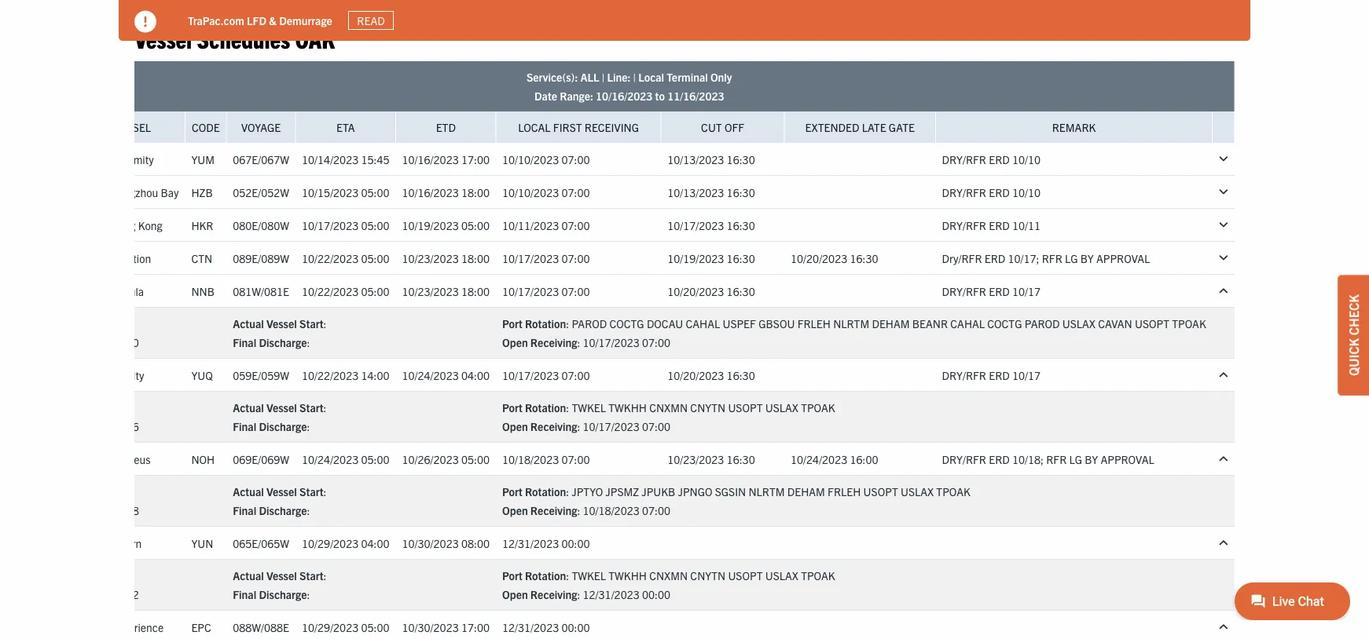 Task type: describe. For each thing, give the bounding box(es) containing it.
ubiquity
[[104, 368, 144, 383]]

yun
[[191, 537, 213, 551]]

one hong kong
[[86, 218, 162, 232]]

07:00 inside the port rotation : jptyo jpsmz jpukb jpngo sgsin nlrtm deham frleh usopt uslax tpoak open receiving : 10/18/2023 07:00
[[642, 504, 670, 518]]

10/30/2023 08:00
[[402, 537, 489, 551]]

approval for dry/rfr erd 10/18; rfr lg by approval
[[1101, 453, 1154, 467]]

dry/rfr for 10/19/2023 05:00
[[942, 218, 986, 232]]

usopt inside port rotation : twkel twkhh cnxmn cnytn usopt uslax tpoak open receiving : 12/31/2023 00:00
[[728, 569, 763, 583]]

open inside port rotation : twkel twkhh cnxmn cnytn usopt uslax tpoak open receiving : 10/17/2023 07:00
[[502, 420, 528, 434]]

0 vertical spatial 10/20/2023 16:30
[[790, 251, 878, 265]]

vessel for : 9462732
[[266, 569, 297, 583]]

10/24/2023 04:00
[[402, 368, 489, 383]]

15:45
[[361, 152, 389, 166]]

check
[[1346, 295, 1362, 336]]

twkel for 10/17/2023
[[571, 401, 606, 415]]

final for : 9462732
[[232, 588, 256, 602]]

9313008
[[94, 504, 138, 518]]

actual for 9313008
[[232, 485, 263, 499]]

discharge for 9462732
[[259, 588, 307, 602]]

10/20/2023 for 10/23/2023 18:00
[[667, 284, 724, 298]]

receiving inside port rotation : twkel twkhh cnxmn cnytn usopt uslax tpoak open receiving : 12/31/2023 00:00
[[530, 588, 577, 602]]

to
[[655, 89, 665, 103]]

10/17;
[[1008, 251, 1039, 265]]

rotation for port rotation : twkel twkhh cnxmn cnytn usopt uslax tpoak open receiving : 10/17/2023 07:00
[[525, 401, 566, 415]]

2 parod from the left
[[1024, 317, 1060, 331]]

orpheus
[[110, 453, 150, 467]]

uniformity
[[104, 152, 153, 166]]

10/11
[[1012, 218, 1040, 232]]

10/30/2023 for 10/30/2023 08:00
[[402, 537, 458, 551]]

10/15/2023 05:00
[[302, 185, 389, 199]]

04:00 for 10/24/2023 04:00
[[461, 368, 489, 383]]

dry/rfr erd 10/10 for 10/16/2023 17:00
[[942, 152, 1040, 166]]

10/23/2023 16:30
[[667, 453, 755, 467]]

trapac.com
[[188, 13, 244, 27]]

usopt inside port rotation : twkel twkhh cnxmn cnytn usopt uslax tpoak open receiving : 10/17/2023 07:00
[[728, 401, 763, 415]]

10/23/2023 18:00 for 081w/081e
[[402, 284, 489, 298]]

remark
[[1052, 120, 1096, 135]]

one for one hangzhou bay
[[86, 185, 107, 199]]

10/22/2023 for 089e/089w
[[302, 251, 358, 265]]

date
[[534, 89, 557, 103]]

10/24/2023 05:00
[[302, 453, 389, 467]]

ym unicorn
[[86, 537, 141, 551]]

erd for 069e/069w
[[989, 453, 1010, 467]]

10/17/2023 16:30
[[667, 218, 755, 232]]

10/24/2023 for 10/24/2023 04:00
[[402, 368, 458, 383]]

open inside the port rotation : jptyo jpsmz jpukb jpngo sgsin nlrtm deham frleh usopt uslax tpoak open receiving : 10/18/2023 07:00
[[502, 504, 528, 518]]

10/17/2023 07:00 for 081w/081e
[[502, 284, 590, 298]]

1 | from the left
[[602, 70, 604, 84]]

one orpheus
[[86, 453, 150, 467]]

07:00 inside port rotation : parod coctg docau cahal uspef gbsou frleh nlrtm deham beanr cahal coctg parod uslax cavan usopt tpoak open receiving : 10/17/2023 07:00
[[642, 336, 670, 350]]

ym uniformity
[[86, 152, 153, 166]]

1 coctg from the left
[[609, 317, 644, 331]]

quick
[[1346, 339, 1362, 376]]

jpsmz
[[605, 485, 639, 499]]

hkr
[[191, 218, 213, 232]]

10/22/2023 05:00 for 089e/089w
[[302, 251, 389, 265]]

10/20/2023 for 10/24/2023 04:00
[[667, 368, 724, 383]]

00:00 inside port rotation : twkel twkhh cnxmn cnytn usopt uslax tpoak open receiving : 12/31/2023 00:00
[[642, 588, 670, 602]]

quick check
[[1346, 295, 1362, 376]]

10/17/2023 07:00 for 059e/059w
[[502, 368, 590, 383]]

gate
[[889, 120, 915, 135]]

dry/rfr for 10/16/2023 17:00
[[942, 152, 986, 166]]

uslax inside port rotation : parod coctg docau cahal uspef gbsou frleh nlrtm deham beanr cahal coctg parod uslax cavan usopt tpoak open receiving : 10/17/2023 07:00
[[1062, 317, 1095, 331]]

lg for 10/17;
[[1065, 251, 1078, 265]]

10/17 for 10/23/2023 18:00
[[1012, 284, 1040, 298]]

demurrage
[[279, 13, 332, 27]]

18:00 for 089e/089w
[[461, 251, 489, 265]]

10/13/2023 16:30 for 17:00
[[667, 152, 755, 166]]

kong
[[138, 218, 162, 232]]

dry/rfr
[[942, 251, 982, 265]]

dry/rfr erd 10/10 for 10/16/2023 18:00
[[942, 185, 1040, 199]]

dry/rfr erd 10/18; rfr lg by approval
[[942, 453, 1154, 467]]

receiving inside the port rotation : jptyo jpsmz jpukb jpngo sgsin nlrtm deham frleh usopt uslax tpoak open receiving : 10/18/2023 07:00
[[530, 504, 577, 518]]

noh
[[191, 453, 214, 467]]

twkhh for 10/17/2023
[[608, 401, 647, 415]]

erd for 080e/080w
[[989, 218, 1010, 232]]

creation
[[111, 251, 151, 265]]

terminal
[[666, 70, 708, 84]]

9462706
[[94, 420, 138, 434]]

10/18;
[[1012, 453, 1044, 467]]

dry/rfr for 10/23/2023 18:00
[[942, 284, 986, 298]]

uspef
[[722, 317, 756, 331]]

052e/052w
[[232, 185, 289, 199]]

extended late gate
[[805, 120, 915, 135]]

10/16/2023 17:00
[[402, 152, 489, 166]]

10/17/2023 inside port rotation : twkel twkhh cnxmn cnytn usopt uslax tpoak open receiving : 10/17/2023 07:00
[[583, 420, 639, 434]]

extended
[[805, 120, 859, 135]]

frleh inside port rotation : parod coctg docau cahal uspef gbsou frleh nlrtm deham beanr cahal coctg parod uslax cavan usopt tpoak open receiving : 10/17/2023 07:00
[[797, 317, 830, 331]]

10/10/2023 for 17:00
[[502, 152, 559, 166]]

erd for 052e/052w
[[989, 185, 1010, 199]]

final for : 9313008
[[232, 504, 256, 518]]

discharge for 9313008
[[259, 504, 307, 518]]

2 cahal from the left
[[950, 317, 985, 331]]

10/16/2023 inside service(s): all | line: | local terminal only date range: 10/16/2023 to 11/16/2023
[[596, 89, 652, 103]]

05:00 for 088w/088e
[[361, 621, 389, 635]]

one for one hong kong
[[86, 218, 107, 232]]

port rotation : parod coctg docau cahal uspef gbsou frleh nlrtm deham beanr cahal coctg parod uslax cavan usopt tpoak open receiving : 10/17/2023 07:00
[[502, 317, 1206, 350]]

service(s): all | line: | local terminal only date range: 10/16/2023 to 11/16/2023
[[526, 70, 732, 103]]

12/31/2023 inside port rotation : twkel twkhh cnxmn cnytn usopt uslax tpoak open receiving : 12/31/2023 00:00
[[583, 588, 639, 602]]

etd
[[436, 120, 455, 135]]

&
[[269, 13, 277, 27]]

10/17 for 10/24/2023 04:00
[[1012, 368, 1040, 383]]

jpngo
[[678, 485, 712, 499]]

cnxmn for : 10/17/2023 07:00
[[649, 401, 688, 415]]

rotation for port rotation : twkel twkhh cnxmn cnytn usopt uslax tpoak open receiving : 12/31/2023 00:00
[[525, 569, 566, 583]]

10/22/2023 05:00 for 081w/081e
[[302, 284, 389, 298]]

first
[[553, 120, 582, 135]]

schedules
[[197, 23, 290, 53]]

07:00 for 089e/089w
[[561, 251, 590, 265]]

discharge for 9462706
[[259, 420, 307, 434]]

start for : 9462706
[[299, 401, 323, 415]]

late
[[862, 120, 886, 135]]

code
[[191, 120, 219, 135]]

05:00 for 080e/080w
[[361, 218, 389, 232]]

9462732
[[94, 588, 138, 602]]

actual for 9337640
[[232, 317, 263, 331]]

10/14/2023
[[302, 152, 358, 166]]

local first receiving
[[518, 120, 639, 135]]

16:30 for 052e/052w
[[726, 185, 755, 199]]

trapac.com lfd & demurrage
[[188, 13, 332, 27]]

mol for mol experience
[[86, 621, 108, 635]]

2 vertical spatial 10/23/2023
[[667, 453, 724, 467]]

10/17/2023 07:00 for 089e/089w
[[502, 251, 590, 265]]

hzb
[[191, 185, 212, 199]]

: 9313008
[[89, 504, 138, 518]]

dry/rfr erd 10/17; rfr lg by approval
[[942, 251, 1150, 265]]

nnb
[[191, 284, 214, 298]]

10/13/2023 for 10/16/2023 18:00
[[667, 185, 724, 199]]

hangzhou
[[110, 185, 158, 199]]

ym for ym unicorn
[[86, 537, 101, 551]]

actual vessel start : final discharge : for : 9337640
[[232, 317, 326, 350]]

actual vessel start : final discharge : for : 9462706
[[232, 401, 326, 434]]

05:00 for 089e/089w
[[361, 251, 389, 265]]

lfd
[[247, 13, 267, 27]]

hong
[[110, 218, 135, 232]]

0 vertical spatial 10/20/2023
[[790, 251, 847, 265]]

twkel for 12/31/2023
[[571, 569, 606, 583]]

usopt inside the port rotation : jptyo jpsmz jpukb jpngo sgsin nlrtm deham frleh usopt uslax tpoak open receiving : 10/18/2023 07:00
[[863, 485, 898, 499]]

erd for 067e/067w
[[989, 152, 1010, 166]]

10/29/2023 for 10/29/2023 04:00
[[302, 537, 358, 551]]

nyk
[[86, 284, 107, 298]]

10/30/2023 17:00
[[402, 621, 489, 635]]

receiving inside port rotation : parod coctg docau cahal uspef gbsou frleh nlrtm deham beanr cahal coctg parod uslax cavan usopt tpoak open receiving : 10/17/2023 07:00
[[530, 336, 577, 350]]

beanr
[[912, 317, 948, 331]]

vessel for : 9337640
[[266, 317, 297, 331]]

10/26/2023
[[402, 453, 458, 467]]

range:
[[559, 89, 593, 103]]

00:00 for 10/30/2023 08:00
[[561, 537, 590, 551]]

10/26/2023 05:00
[[402, 453, 489, 467]]

nlrtm inside port rotation : parod coctg docau cahal uspef gbsou frleh nlrtm deham beanr cahal coctg parod uslax cavan usopt tpoak open receiving : 10/17/2023 07:00
[[833, 317, 869, 331]]

unicorn
[[104, 537, 141, 551]]

089e/089w
[[232, 251, 289, 265]]

all
[[580, 70, 599, 84]]

: 9462732
[[89, 588, 138, 602]]

nyk nebula
[[86, 284, 144, 298]]

05:00 for 081w/081e
[[361, 284, 389, 298]]

oak
[[295, 23, 335, 53]]

vessel schedules oak
[[134, 23, 335, 53]]

by for 10/17;
[[1080, 251, 1094, 265]]

off
[[724, 120, 744, 135]]

service(s):
[[526, 70, 578, 84]]

port rotation : twkel twkhh cnxmn cnytn usopt uslax tpoak open receiving : 10/17/2023 07:00
[[502, 401, 835, 434]]

10/17/2023 05:00
[[302, 218, 389, 232]]

10/19/2023 for 10/19/2023 05:00
[[402, 218, 458, 232]]

07:00 for 067e/067w
[[561, 152, 590, 166]]

by for 10/18;
[[1085, 453, 1098, 467]]

1 parod from the left
[[571, 317, 607, 331]]

18:00 for 081w/081e
[[461, 284, 489, 298]]

jptyo
[[571, 485, 603, 499]]

erd for 059e/059w
[[989, 368, 1010, 383]]

16:30 up port rotation : parod coctg docau cahal uspef gbsou frleh nlrtm deham beanr cahal coctg parod uslax cavan usopt tpoak open receiving : 10/17/2023 07:00
[[850, 251, 878, 265]]



Task type: locate. For each thing, give the bounding box(es) containing it.
one hangzhou bay
[[86, 185, 178, 199]]

1 vertical spatial 10/22/2023 05:00
[[302, 284, 389, 298]]

3 actual vessel start : final discharge : from the top
[[232, 485, 326, 518]]

coctg left docau
[[609, 317, 644, 331]]

10/10 for 10/16/2023 18:00
[[1012, 185, 1040, 199]]

0 vertical spatial 04:00
[[461, 368, 489, 383]]

1 horizontal spatial parod
[[1024, 317, 1060, 331]]

2 twkel from the top
[[571, 569, 606, 583]]

yuq
[[191, 368, 212, 383]]

1 vertical spatial lg
[[1069, 453, 1082, 467]]

0 vertical spatial ym
[[86, 152, 101, 166]]

0 vertical spatial 10/29/2023
[[302, 537, 358, 551]]

twkhh for 12/31/2023
[[608, 569, 647, 583]]

4 start from the top
[[299, 569, 323, 583]]

10/30/2023 for 10/30/2023 17:00
[[402, 621, 458, 635]]

10/24/2023 16:00
[[790, 453, 878, 467]]

actual for 9462732
[[232, 569, 263, 583]]

0 horizontal spatial 10/18/2023
[[502, 453, 559, 467]]

6 dry/rfr from the top
[[942, 453, 986, 467]]

10/18/2023 inside the port rotation : jptyo jpsmz jpukb jpngo sgsin nlrtm deham frleh usopt uslax tpoak open receiving : 10/18/2023 07:00
[[583, 504, 639, 518]]

10/29/2023 04:00
[[302, 537, 389, 551]]

twkel inside port rotation : twkel twkhh cnxmn cnytn usopt uslax tpoak open receiving : 12/31/2023 00:00
[[571, 569, 606, 583]]

port
[[502, 317, 522, 331], [502, 401, 522, 415], [502, 485, 522, 499], [502, 569, 522, 583]]

start down '10/24/2023 05:00'
[[299, 485, 323, 499]]

1 discharge from the top
[[259, 336, 307, 350]]

2 vertical spatial 10/17/2023 07:00
[[502, 368, 590, 383]]

one left the hong
[[86, 218, 107, 232]]

2 10/10 from the top
[[1012, 185, 1040, 199]]

rfr for 10/18;
[[1046, 453, 1067, 467]]

deham left beanr
[[872, 317, 910, 331]]

1 horizontal spatial cahal
[[950, 317, 985, 331]]

1 vertical spatial local
[[518, 120, 550, 135]]

2 vertical spatial 18:00
[[461, 284, 489, 298]]

1 horizontal spatial coctg
[[987, 317, 1022, 331]]

10/13/2023 16:30 up 10/17/2023 16:30
[[667, 185, 755, 199]]

port inside port rotation : twkel twkhh cnxmn cnytn usopt uslax tpoak open receiving : 12/31/2023 00:00
[[502, 569, 522, 583]]

open inside port rotation : twkel twkhh cnxmn cnytn usopt uslax tpoak open receiving : 12/31/2023 00:00
[[502, 588, 528, 602]]

10/22/2023 05:00
[[302, 251, 389, 265], [302, 284, 389, 298]]

3 ym from the top
[[86, 537, 101, 551]]

port inside the port rotation : jptyo jpsmz jpukb jpngo sgsin nlrtm deham frleh usopt uslax tpoak open receiving : 10/18/2023 07:00
[[502, 485, 522, 499]]

10/20/2023 16:30 down uspef
[[667, 368, 755, 383]]

2 18:00 from the top
[[461, 251, 489, 265]]

07:00 for 081w/081e
[[561, 284, 590, 298]]

local
[[638, 70, 664, 84], [518, 120, 550, 135]]

port for port rotation : twkel twkhh cnxmn cnytn usopt uslax tpoak open receiving : 10/17/2023 07:00
[[502, 401, 522, 415]]

1 vertical spatial 10/16/2023
[[402, 152, 458, 166]]

1 ym from the top
[[86, 152, 101, 166]]

10/24/2023 for 10/24/2023 16:00
[[790, 453, 847, 467]]

1 10/23/2023 18:00 from the top
[[402, 251, 489, 265]]

2 open from the top
[[502, 420, 528, 434]]

2 10/23/2023 18:00 from the top
[[402, 284, 489, 298]]

12/31/2023 00:00 for 10/30/2023 08:00
[[502, 537, 590, 551]]

actual vessel start : final discharge : down 069e/069w
[[232, 485, 326, 518]]

1 final from the top
[[232, 336, 256, 350]]

10/29/2023 right 088w/088e
[[302, 621, 358, 635]]

1 10/22/2023 05:00 from the top
[[302, 251, 389, 265]]

0 horizontal spatial deham
[[787, 485, 825, 499]]

1 18:00 from the top
[[461, 185, 489, 199]]

frleh down 10/24/2023 16:00
[[827, 485, 861, 499]]

ctn
[[191, 251, 212, 265]]

10/10/2023 07:00 up 10/11/2023 07:00
[[502, 185, 590, 199]]

1 vertical spatial 10/20/2023 16:30
[[667, 284, 755, 298]]

nlrtm inside the port rotation : jptyo jpsmz jpukb jpngo sgsin nlrtm deham frleh usopt uslax tpoak open receiving : 10/18/2023 07:00
[[748, 485, 785, 499]]

actual vessel start : final discharge : for : 9313008
[[232, 485, 326, 518]]

10/10/2023 up 10/11/2023
[[502, 185, 559, 199]]

actual vessel start : final discharge : for : 9462732
[[232, 569, 326, 602]]

3 discharge from the top
[[259, 504, 307, 518]]

12/31/2023 for 08:00
[[502, 537, 559, 551]]

start for : 9313008
[[299, 485, 323, 499]]

nlrtm
[[833, 317, 869, 331], [748, 485, 785, 499]]

07:00 for 052e/052w
[[561, 185, 590, 199]]

cnxmn for : 12/31/2023 00:00
[[649, 569, 688, 583]]

actual vessel start : final discharge : down 065e/065w
[[232, 569, 326, 602]]

by right 10/18; at the right bottom of page
[[1085, 453, 1098, 467]]

3 dry/rfr from the top
[[942, 218, 986, 232]]

0 vertical spatial 10/23/2023 18:00
[[402, 251, 489, 265]]

2 10/17/2023 07:00 from the top
[[502, 284, 590, 298]]

cnytn for : 10/17/2023 07:00
[[690, 401, 725, 415]]

rotation inside the port rotation : jptyo jpsmz jpukb jpngo sgsin nlrtm deham frleh usopt uslax tpoak open receiving : 10/18/2023 07:00
[[525, 485, 566, 499]]

1 vertical spatial 10/17
[[1012, 368, 1040, 383]]

0 vertical spatial 00:00
[[561, 537, 590, 551]]

ym for ym ubiquity
[[86, 368, 101, 383]]

10/23/2023 for 081w/081e
[[402, 284, 458, 298]]

actual vessel start : final discharge : down 059e/059w
[[232, 401, 326, 434]]

0 vertical spatial 12/31/2023 00:00
[[502, 537, 590, 551]]

1 vertical spatial dry/rfr erd 10/10
[[942, 185, 1040, 199]]

059e/059w
[[232, 368, 289, 383]]

3 10/22/2023 from the top
[[302, 368, 358, 383]]

nlrtm right sgsin
[[748, 485, 785, 499]]

actual down "081w/081e"
[[232, 317, 263, 331]]

final up 059e/059w
[[232, 336, 256, 350]]

mol
[[86, 251, 108, 265], [86, 621, 108, 635]]

twkhh inside port rotation : twkel twkhh cnxmn cnytn usopt uslax tpoak open receiving : 10/17/2023 07:00
[[608, 401, 647, 415]]

10/19/2023 down 10/16/2023 18:00 at the top left of page
[[402, 218, 458, 232]]

approval for dry/rfr erd 10/17; rfr lg by approval
[[1096, 251, 1150, 265]]

1 vertical spatial 18:00
[[461, 251, 489, 265]]

by right 10/17;
[[1080, 251, 1094, 265]]

1 horizontal spatial 10/19/2023
[[667, 251, 724, 265]]

cnytn for : 12/31/2023 00:00
[[690, 569, 725, 583]]

10/22/2023 14:00
[[302, 368, 389, 383]]

0 vertical spatial approval
[[1096, 251, 1150, 265]]

uslax inside port rotation : twkel twkhh cnxmn cnytn usopt uslax tpoak open receiving : 12/31/2023 00:00
[[765, 569, 798, 583]]

3 18:00 from the top
[[461, 284, 489, 298]]

dry/rfr erd 10/17 for 10/23/2023 18:00
[[942, 284, 1040, 298]]

cnxmn
[[649, 401, 688, 415], [649, 569, 688, 583]]

2 vertical spatial 10/20/2023
[[667, 368, 724, 383]]

final up 065e/065w
[[232, 504, 256, 518]]

1 10/17 from the top
[[1012, 284, 1040, 298]]

cahal left uspef
[[685, 317, 720, 331]]

actual vessel start : final discharge :
[[232, 317, 326, 350], [232, 401, 326, 434], [232, 485, 326, 518], [232, 569, 326, 602]]

1 vertical spatial 10/13/2023
[[667, 185, 724, 199]]

discharge up 088w/088e
[[259, 588, 307, 602]]

read link
[[348, 11, 394, 30]]

1 vertical spatial cnxmn
[[649, 569, 688, 583]]

2 actual vessel start : final discharge : from the top
[[232, 401, 326, 434]]

0 vertical spatial 10/23/2023
[[402, 251, 458, 265]]

0 vertical spatial lg
[[1065, 251, 1078, 265]]

16:00
[[850, 453, 878, 467]]

sgsin
[[715, 485, 746, 499]]

10/20/2023 16:30 down 10/19/2023 16:30
[[667, 284, 755, 298]]

local inside service(s): all | line: | local terminal only date range: 10/16/2023 to 11/16/2023
[[638, 70, 664, 84]]

discharge up 059e/059w
[[259, 336, 307, 350]]

rotation inside port rotation : twkel twkhh cnxmn cnytn usopt uslax tpoak open receiving : 10/17/2023 07:00
[[525, 401, 566, 415]]

10/13/2023 16:30 for 18:00
[[667, 185, 755, 199]]

rfr right 10/18; at the right bottom of page
[[1046, 453, 1067, 467]]

lg right 10/17;
[[1065, 251, 1078, 265]]

2 | from the left
[[633, 70, 636, 84]]

frleh right 'gbsou'
[[797, 317, 830, 331]]

twkel
[[571, 401, 606, 415], [571, 569, 606, 583]]

0 vertical spatial 10/18/2023
[[502, 453, 559, 467]]

2 17:00 from the top
[[461, 621, 489, 635]]

16:30 up 10/17/2023 16:30
[[726, 185, 755, 199]]

0 vertical spatial 10/10
[[1012, 152, 1040, 166]]

10/20/2023 16:30 up port rotation : parod coctg docau cahal uspef gbsou frleh nlrtm deham beanr cahal coctg parod uslax cavan usopt tpoak open receiving : 10/17/2023 07:00
[[790, 251, 878, 265]]

usopt down the port rotation : jptyo jpsmz jpukb jpngo sgsin nlrtm deham frleh usopt uslax tpoak open receiving : 10/18/2023 07:00
[[728, 569, 763, 583]]

cnxmn inside port rotation : twkel twkhh cnxmn cnytn usopt uslax tpoak open receiving : 10/17/2023 07:00
[[649, 401, 688, 415]]

0 vertical spatial 12/31/2023
[[502, 537, 559, 551]]

epc
[[191, 621, 211, 635]]

10/24/2023 right 14:00
[[402, 368, 458, 383]]

1 vertical spatial 12/31/2023 00:00
[[502, 621, 590, 635]]

1 horizontal spatial deham
[[872, 317, 910, 331]]

4 discharge from the top
[[259, 588, 307, 602]]

0 vertical spatial cnytn
[[690, 401, 725, 415]]

parod down dry/rfr erd 10/17; rfr lg by approval
[[1024, 317, 1060, 331]]

3 10/17/2023 07:00 from the top
[[502, 368, 590, 383]]

10/16/2023 down the etd
[[402, 152, 458, 166]]

1 vertical spatial one
[[86, 218, 107, 232]]

1 dry/rfr erd 10/17 from the top
[[942, 284, 1040, 298]]

10/13/2023 down cut at the right of the page
[[667, 152, 724, 166]]

1 vertical spatial rfr
[[1046, 453, 1067, 467]]

voyage
[[241, 120, 280, 135]]

0 vertical spatial dry/rfr erd 10/10
[[942, 152, 1040, 166]]

2 10/13/2023 16:30 from the top
[[667, 185, 755, 199]]

3 start from the top
[[299, 485, 323, 499]]

discharge up 065e/065w
[[259, 504, 307, 518]]

2 vertical spatial 10/20/2023 16:30
[[667, 368, 755, 383]]

tpoak inside port rotation : twkel twkhh cnxmn cnytn usopt uslax tpoak open receiving : 10/17/2023 07:00
[[801, 401, 835, 415]]

4 rotation from the top
[[525, 569, 566, 583]]

1 twkel from the top
[[571, 401, 606, 415]]

067e/067w
[[232, 152, 289, 166]]

twkel inside port rotation : twkel twkhh cnxmn cnytn usopt uslax tpoak open receiving : 10/17/2023 07:00
[[571, 401, 606, 415]]

uslax inside port rotation : twkel twkhh cnxmn cnytn usopt uslax tpoak open receiving : 10/17/2023 07:00
[[765, 401, 798, 415]]

1 rotation from the top
[[525, 317, 566, 331]]

ym left uniformity
[[86, 152, 101, 166]]

usopt right cavan
[[1135, 317, 1169, 331]]

1 vertical spatial 00:00
[[642, 588, 670, 602]]

uslax
[[1062, 317, 1095, 331], [765, 401, 798, 415], [900, 485, 934, 499], [765, 569, 798, 583]]

2 cnytn from the top
[[690, 569, 725, 583]]

1 vertical spatial 10/10/2023
[[502, 185, 559, 199]]

2 10/10/2023 07:00 from the top
[[502, 185, 590, 199]]

twkhh inside port rotation : twkel twkhh cnxmn cnytn usopt uslax tpoak open receiving : 12/31/2023 00:00
[[608, 569, 647, 583]]

16:30 for 080e/080w
[[726, 218, 755, 232]]

10/23/2023 18:00
[[402, 251, 489, 265], [402, 284, 489, 298]]

cahal right beanr
[[950, 317, 985, 331]]

1 horizontal spatial local
[[638, 70, 664, 84]]

erd for 089e/089w
[[984, 251, 1005, 265]]

2 vertical spatial 12/31/2023
[[502, 621, 559, 635]]

3 one from the top
[[86, 453, 107, 467]]

rfr right 10/17;
[[1042, 251, 1062, 265]]

0 vertical spatial 10/17
[[1012, 284, 1040, 298]]

1 open from the top
[[502, 336, 528, 350]]

1 10/10 from the top
[[1012, 152, 1040, 166]]

1 10/17/2023 07:00 from the top
[[502, 251, 590, 265]]

1 vertical spatial 10/23/2023 18:00
[[402, 284, 489, 298]]

10/13/2023 16:30 down cut at the right of the page
[[667, 152, 755, 166]]

1 horizontal spatial 10/24/2023
[[402, 368, 458, 383]]

open inside port rotation : parod coctg docau cahal uspef gbsou frleh nlrtm deham beanr cahal coctg parod uslax cavan usopt tpoak open receiving : 10/17/2023 07:00
[[502, 336, 528, 350]]

frleh inside the port rotation : jptyo jpsmz jpukb jpngo sgsin nlrtm deham frleh usopt uslax tpoak open receiving : 10/18/2023 07:00
[[827, 485, 861, 499]]

10/13/2023 up 10/17/2023 16:30
[[667, 185, 724, 199]]

cut off
[[701, 120, 744, 135]]

usopt inside port rotation : parod coctg docau cahal uspef gbsou frleh nlrtm deham beanr cahal coctg parod uslax cavan usopt tpoak open receiving : 10/17/2023 07:00
[[1135, 317, 1169, 331]]

2 vertical spatial one
[[86, 453, 107, 467]]

0 vertical spatial 10/10/2023 07:00
[[502, 152, 590, 166]]

17:00 for 10/30/2023 17:00
[[461, 621, 489, 635]]

dry/rfr for 10/26/2023 05:00
[[942, 453, 986, 467]]

1 twkhh from the top
[[608, 401, 647, 415]]

1 vertical spatial 10/19/2023
[[667, 251, 724, 265]]

port for port rotation : twkel twkhh cnxmn cnytn usopt uslax tpoak open receiving : 12/31/2023 00:00
[[502, 569, 522, 583]]

1 vertical spatial twkel
[[571, 569, 606, 583]]

2 coctg from the left
[[987, 317, 1022, 331]]

07:00 for 059e/059w
[[561, 368, 590, 383]]

final for : 9337640
[[232, 336, 256, 350]]

0 vertical spatial 18:00
[[461, 185, 489, 199]]

0 vertical spatial cnxmn
[[649, 401, 688, 415]]

3 rotation from the top
[[525, 485, 566, 499]]

2 10/17 from the top
[[1012, 368, 1040, 383]]

2 horizontal spatial 10/24/2023
[[790, 453, 847, 467]]

04:00 for 10/29/2023 04:00
[[361, 537, 389, 551]]

10/19/2023
[[402, 218, 458, 232], [667, 251, 724, 265]]

receiving inside port rotation : twkel twkhh cnxmn cnytn usopt uslax tpoak open receiving : 10/17/2023 07:00
[[530, 420, 577, 434]]

bay
[[160, 185, 178, 199]]

2 vertical spatial ym
[[86, 537, 101, 551]]

1 vertical spatial 10/22/2023
[[302, 284, 358, 298]]

10/19/2023 16:30
[[667, 251, 755, 265]]

only
[[710, 70, 732, 84]]

1 cahal from the left
[[685, 317, 720, 331]]

2 10/29/2023 from the top
[[302, 621, 358, 635]]

twkhh
[[608, 401, 647, 415], [608, 569, 647, 583]]

2 start from the top
[[299, 401, 323, 415]]

actual down 065e/065w
[[232, 569, 263, 583]]

0 vertical spatial deham
[[872, 317, 910, 331]]

07:00 inside port rotation : twkel twkhh cnxmn cnytn usopt uslax tpoak open receiving : 10/17/2023 07:00
[[642, 420, 670, 434]]

10/14/2023 15:45
[[302, 152, 389, 166]]

deham inside port rotation : parod coctg docau cahal uspef gbsou frleh nlrtm deham beanr cahal coctg parod uslax cavan usopt tpoak open receiving : 10/17/2023 07:00
[[872, 317, 910, 331]]

4 dry/rfr from the top
[[942, 284, 986, 298]]

1 vertical spatial 10/20/2023
[[667, 284, 724, 298]]

tpoak inside the port rotation : jptyo jpsmz jpukb jpngo sgsin nlrtm deham frleh usopt uslax tpoak open receiving : 10/18/2023 07:00
[[936, 485, 970, 499]]

: 9337640
[[89, 336, 138, 350]]

2 port from the top
[[502, 401, 522, 415]]

dry/rfr
[[942, 152, 986, 166], [942, 185, 986, 199], [942, 218, 986, 232], [942, 284, 986, 298], [942, 368, 986, 383], [942, 453, 986, 467]]

mol creation
[[86, 251, 151, 265]]

07:00 for 069e/069w
[[561, 453, 590, 467]]

1 vertical spatial nlrtm
[[748, 485, 785, 499]]

mol for mol creation
[[86, 251, 108, 265]]

2 actual from the top
[[232, 401, 263, 415]]

mol down : 9462732
[[86, 621, 108, 635]]

2 one from the top
[[86, 218, 107, 232]]

10/24/2023 left the 16:00
[[790, 453, 847, 467]]

deham inside the port rotation : jptyo jpsmz jpukb jpngo sgsin nlrtm deham frleh usopt uslax tpoak open receiving : 10/18/2023 07:00
[[787, 485, 825, 499]]

0 horizontal spatial local
[[518, 120, 550, 135]]

solid image
[[134, 11, 156, 33]]

4 final from the top
[[232, 588, 256, 602]]

1 one from the top
[[86, 185, 107, 199]]

05:00 for 052e/052w
[[361, 185, 389, 199]]

2 dry/rfr erd 10/17 from the top
[[942, 368, 1040, 383]]

2 vertical spatial 10/22/2023
[[302, 368, 358, 383]]

1 vertical spatial dry/rfr erd 10/17
[[942, 368, 1040, 383]]

10/17/2023
[[302, 218, 358, 232], [667, 218, 724, 232], [502, 251, 559, 265], [502, 284, 559, 298], [583, 336, 639, 350], [502, 368, 559, 383], [583, 420, 639, 434]]

16:30 down the off
[[726, 152, 755, 166]]

port inside port rotation : twkel twkhh cnxmn cnytn usopt uslax tpoak open receiving : 10/17/2023 07:00
[[502, 401, 522, 415]]

0 horizontal spatial coctg
[[609, 317, 644, 331]]

1 vertical spatial 10/17/2023 07:00
[[502, 284, 590, 298]]

16:30 for 059e/059w
[[726, 368, 755, 383]]

0 vertical spatial twkhh
[[608, 401, 647, 415]]

rotation for port rotation : jptyo jpsmz jpukb jpngo sgsin nlrtm deham frleh usopt uslax tpoak open receiving : 10/18/2023 07:00
[[525, 485, 566, 499]]

0 vertical spatial 10/10/2023
[[502, 152, 559, 166]]

2 cnxmn from the top
[[649, 569, 688, 583]]

1 10/22/2023 from the top
[[302, 251, 358, 265]]

10/16/2023 down line:
[[596, 89, 652, 103]]

jpukb
[[641, 485, 675, 499]]

05:00
[[361, 185, 389, 199], [361, 218, 389, 232], [461, 218, 489, 232], [361, 251, 389, 265], [361, 284, 389, 298], [361, 453, 389, 467], [461, 453, 489, 467], [361, 621, 389, 635]]

experience
[[111, 621, 163, 635]]

1 horizontal spatial nlrtm
[[833, 317, 869, 331]]

start down the 10/22/2023 14:00
[[299, 401, 323, 415]]

10/22/2023 for 059e/059w
[[302, 368, 358, 383]]

one left hangzhou
[[86, 185, 107, 199]]

port inside port rotation : parod coctg docau cahal uspef gbsou frleh nlrtm deham beanr cahal coctg parod uslax cavan usopt tpoak open receiving : 10/17/2023 07:00
[[502, 317, 522, 331]]

1 vertical spatial 10/18/2023
[[583, 504, 639, 518]]

coctg
[[609, 317, 644, 331], [987, 317, 1022, 331]]

10/29/2023 right 065e/065w
[[302, 537, 358, 551]]

10/19/2023 down 10/17/2023 16:30
[[667, 251, 724, 265]]

approval
[[1096, 251, 1150, 265], [1101, 453, 1154, 467]]

12/31/2023 00:00 for 10/30/2023 17:00
[[502, 621, 590, 635]]

0 vertical spatial frleh
[[797, 317, 830, 331]]

2 dry/rfr from the top
[[942, 185, 986, 199]]

1 start from the top
[[299, 317, 323, 331]]

0 vertical spatial 10/22/2023 05:00
[[302, 251, 389, 265]]

0 vertical spatial local
[[638, 70, 664, 84]]

parod
[[571, 317, 607, 331], [1024, 317, 1060, 331]]

16:30 for 067e/067w
[[726, 152, 755, 166]]

local up "to"
[[638, 70, 664, 84]]

start for : 9337640
[[299, 317, 323, 331]]

0 vertical spatial 10/22/2023
[[302, 251, 358, 265]]

10/20/2023 16:30 for 04:00
[[667, 368, 755, 383]]

1 port from the top
[[502, 317, 522, 331]]

1 vertical spatial 10/10/2023 07:00
[[502, 185, 590, 199]]

local left the first
[[518, 120, 550, 135]]

cnxmn inside port rotation : twkel twkhh cnxmn cnytn usopt uslax tpoak open receiving : 12/31/2023 00:00
[[649, 569, 688, 583]]

10/24/2023 right 069e/069w
[[302, 453, 358, 467]]

10/22/2023 for 081w/081e
[[302, 284, 358, 298]]

16:30 for 069e/069w
[[726, 453, 755, 467]]

rfr for 10/17;
[[1042, 251, 1062, 265]]

2 ym from the top
[[86, 368, 101, 383]]

usopt down the 16:00
[[863, 485, 898, 499]]

0 vertical spatial dry/rfr erd 10/17
[[942, 284, 1040, 298]]

10/10/2023 07:00 for 18:00
[[502, 185, 590, 199]]

1 vertical spatial deham
[[787, 485, 825, 499]]

0 vertical spatial 10/13/2023
[[667, 152, 724, 166]]

10/10/2023 07:00 for 17:00
[[502, 152, 590, 166]]

dry/rfr erd 10/17
[[942, 284, 1040, 298], [942, 368, 1040, 383]]

10/23/2023 18:00 for 089e/089w
[[402, 251, 489, 265]]

10/17/2023 inside port rotation : parod coctg docau cahal uspef gbsou frleh nlrtm deham beanr cahal coctg parod uslax cavan usopt tpoak open receiving : 10/17/2023 07:00
[[583, 336, 639, 350]]

final up 069e/069w
[[232, 420, 256, 434]]

3 actual from the top
[[232, 485, 263, 499]]

10/20/2023 up 'gbsou'
[[790, 251, 847, 265]]

2 12/31/2023 00:00 from the top
[[502, 621, 590, 635]]

10/16/2023 18:00
[[402, 185, 489, 199]]

16:30 up sgsin
[[726, 453, 755, 467]]

2 10/22/2023 from the top
[[302, 284, 358, 298]]

16:30
[[726, 152, 755, 166], [726, 185, 755, 199], [726, 218, 755, 232], [726, 251, 755, 265], [850, 251, 878, 265], [726, 284, 755, 298], [726, 368, 755, 383], [726, 453, 755, 467]]

lg right 10/18; at the right bottom of page
[[1069, 453, 1082, 467]]

17:00 for 10/16/2023 17:00
[[461, 152, 489, 166]]

10/20/2023 up port rotation : twkel twkhh cnxmn cnytn usopt uslax tpoak open receiving : 10/17/2023 07:00
[[667, 368, 724, 383]]

one
[[86, 185, 107, 199], [86, 218, 107, 232], [86, 453, 107, 467]]

18:00 for 052e/052w
[[461, 185, 489, 199]]

1 mol from the top
[[86, 251, 108, 265]]

4 port from the top
[[502, 569, 522, 583]]

2 mol from the top
[[86, 621, 108, 635]]

2 final from the top
[[232, 420, 256, 434]]

10/18/2023 07:00
[[502, 453, 590, 467]]

1 10/13/2023 from the top
[[667, 152, 724, 166]]

2 10/22/2023 05:00 from the top
[[302, 284, 389, 298]]

tpoak inside port rotation : twkel twkhh cnxmn cnytn usopt uslax tpoak open receiving : 12/31/2023 00:00
[[801, 569, 835, 583]]

069e/069w
[[232, 453, 289, 467]]

4 open from the top
[[502, 588, 528, 602]]

1 vertical spatial mol
[[86, 621, 108, 635]]

5 dry/rfr from the top
[[942, 368, 986, 383]]

05:00 for 069e/069w
[[361, 453, 389, 467]]

1 10/29/2023 from the top
[[302, 537, 358, 551]]

16:30 up uspef
[[726, 284, 755, 298]]

cnytn inside port rotation : twkel twkhh cnxmn cnytn usopt uslax tpoak open receiving : 10/17/2023 07:00
[[690, 401, 725, 415]]

1 10/13/2023 16:30 from the top
[[667, 152, 755, 166]]

1 actual from the top
[[232, 317, 263, 331]]

final up 088w/088e
[[232, 588, 256, 602]]

3 open from the top
[[502, 504, 528, 518]]

1 horizontal spatial 10/18/2023
[[583, 504, 639, 518]]

uslax inside the port rotation : jptyo jpsmz jpukb jpngo sgsin nlrtm deham frleh usopt uslax tpoak open receiving : 10/18/2023 07:00
[[900, 485, 934, 499]]

10/10/2023 down the first
[[502, 152, 559, 166]]

ym left unicorn
[[86, 537, 101, 551]]

ym for ym uniformity
[[86, 152, 101, 166]]

tpoak inside port rotation : parod coctg docau cahal uspef gbsou frleh nlrtm deham beanr cahal coctg parod uslax cavan usopt tpoak open receiving : 10/17/2023 07:00
[[1172, 317, 1206, 331]]

0 horizontal spatial 10/19/2023
[[402, 218, 458, 232]]

1 horizontal spatial 04:00
[[461, 368, 489, 383]]

2 vertical spatial 10/16/2023
[[402, 185, 458, 199]]

ym ubiquity
[[86, 368, 144, 383]]

10/10/2023 07:00 down the first
[[502, 152, 590, 166]]

12/31/2023 for 17:00
[[502, 621, 559, 635]]

by
[[1080, 251, 1094, 265], [1085, 453, 1098, 467]]

| right all
[[602, 70, 604, 84]]

0 vertical spatial nlrtm
[[833, 317, 869, 331]]

10/29/2023
[[302, 537, 358, 551], [302, 621, 358, 635]]

0 horizontal spatial 04:00
[[361, 537, 389, 551]]

usopt up the '10/23/2023 16:30'
[[728, 401, 763, 415]]

coctg down 10/17;
[[987, 317, 1022, 331]]

dry/rfr erd 10/10
[[942, 152, 1040, 166], [942, 185, 1040, 199]]

1 dry/rfr erd 10/10 from the top
[[942, 152, 1040, 166]]

00:00 for 10/30/2023 17:00
[[561, 621, 590, 635]]

1 17:00 from the top
[[461, 152, 489, 166]]

0 vertical spatial one
[[86, 185, 107, 199]]

1 cnxmn from the top
[[649, 401, 688, 415]]

4 actual from the top
[[232, 569, 263, 583]]

one left orpheus in the left of the page
[[86, 453, 107, 467]]

1 12/31/2023 00:00 from the top
[[502, 537, 590, 551]]

actual vessel start : final discharge : up 059e/059w
[[232, 317, 326, 350]]

0 horizontal spatial cahal
[[685, 317, 720, 331]]

yum
[[191, 152, 214, 166]]

4 actual vessel start : final discharge : from the top
[[232, 569, 326, 602]]

cnytn
[[690, 401, 725, 415], [690, 569, 725, 583]]

16:30 down 10/17/2023 16:30
[[726, 251, 755, 265]]

07:00 for 080e/080w
[[561, 218, 590, 232]]

1 vertical spatial 10/10
[[1012, 185, 1040, 199]]

1 10/10/2023 from the top
[[502, 152, 559, 166]]

start down 10/29/2023 04:00
[[299, 569, 323, 583]]

dry/rfr for 10/24/2023 04:00
[[942, 368, 986, 383]]

port for port rotation : jptyo jpsmz jpukb jpngo sgsin nlrtm deham frleh usopt uslax tpoak open receiving : 10/18/2023 07:00
[[502, 485, 522, 499]]

11/16/2023
[[667, 89, 724, 103]]

0 vertical spatial by
[[1080, 251, 1094, 265]]

1 vertical spatial 12/31/2023
[[583, 588, 639, 602]]

cavan
[[1098, 317, 1132, 331]]

ym
[[86, 152, 101, 166], [86, 368, 101, 383], [86, 537, 101, 551]]

cnytn inside port rotation : twkel twkhh cnxmn cnytn usopt uslax tpoak open receiving : 12/31/2023 00:00
[[690, 569, 725, 583]]

00:00
[[561, 537, 590, 551], [642, 588, 670, 602], [561, 621, 590, 635]]

2 dry/rfr erd 10/10 from the top
[[942, 185, 1040, 199]]

lg for 10/18;
[[1069, 453, 1082, 467]]

10/20/2023 down 10/19/2023 16:30
[[667, 284, 724, 298]]

discharge up 069e/069w
[[259, 420, 307, 434]]

0 horizontal spatial nlrtm
[[748, 485, 785, 499]]

1 vertical spatial by
[[1085, 453, 1098, 467]]

10/16/2023 down 10/16/2023 17:00
[[402, 185, 458, 199]]

2 rotation from the top
[[525, 401, 566, 415]]

nlrtm right 'gbsou'
[[833, 317, 869, 331]]

10/13/2023 for 10/16/2023 17:00
[[667, 152, 724, 166]]

1 actual vessel start : final discharge : from the top
[[232, 317, 326, 350]]

rotation inside port rotation : parod coctg docau cahal uspef gbsou frleh nlrtm deham beanr cahal coctg parod uslax cavan usopt tpoak open receiving : 10/17/2023 07:00
[[525, 317, 566, 331]]

1 dry/rfr from the top
[[942, 152, 986, 166]]

1 vertical spatial cnytn
[[690, 569, 725, 583]]

10/16/2023 for 10/16/2023 17:00
[[402, 152, 458, 166]]

16:30 up 10/19/2023 16:30
[[726, 218, 755, 232]]

10/11/2023
[[502, 218, 559, 232]]

0 horizontal spatial parod
[[571, 317, 607, 331]]

discharge for 9337640
[[259, 336, 307, 350]]

eta
[[336, 120, 355, 135]]

2 10/30/2023 from the top
[[402, 621, 458, 635]]

10/20/2023 16:30 for 18:00
[[667, 284, 755, 298]]

2 vertical spatial 00:00
[[561, 621, 590, 635]]

nebula
[[109, 284, 144, 298]]

vessel for : 9462706
[[266, 401, 297, 415]]

0 vertical spatial rfr
[[1042, 251, 1062, 265]]

actual down 069e/069w
[[232, 485, 263, 499]]

1 cnytn from the top
[[690, 401, 725, 415]]

2 10/10/2023 from the top
[[502, 185, 559, 199]]

dry/rfr erd 10/11
[[942, 218, 1040, 232]]

0 vertical spatial 10/19/2023
[[402, 218, 458, 232]]

1 vertical spatial 10/29/2023
[[302, 621, 358, 635]]

0 horizontal spatial 10/24/2023
[[302, 453, 358, 467]]

rotation inside port rotation : twkel twkhh cnxmn cnytn usopt uslax tpoak open receiving : 12/31/2023 00:00
[[525, 569, 566, 583]]

actual down 059e/059w
[[232, 401, 263, 415]]

1 10/10/2023 07:00 from the top
[[502, 152, 590, 166]]

1 vertical spatial 10/23/2023
[[402, 284, 458, 298]]

10/16/2023
[[596, 89, 652, 103], [402, 152, 458, 166], [402, 185, 458, 199]]

quick check link
[[1338, 275, 1369, 396]]

2 twkhh from the top
[[608, 569, 647, 583]]

dry/rfr erd 10/17 for 10/24/2023 04:00
[[942, 368, 1040, 383]]

mol experience
[[86, 621, 163, 635]]

10/10/2023 for 18:00
[[502, 185, 559, 199]]

: 9462706
[[89, 420, 138, 434]]

16:30 down uspef
[[726, 368, 755, 383]]

10/18/2023
[[502, 453, 559, 467], [583, 504, 639, 518]]

3 final from the top
[[232, 504, 256, 518]]

start up the 10/22/2023 14:00
[[299, 317, 323, 331]]

10/23/2023 for 089e/089w
[[402, 251, 458, 265]]

3 port from the top
[[502, 485, 522, 499]]

| right line:
[[633, 70, 636, 84]]

2 discharge from the top
[[259, 420, 307, 434]]

one for one orpheus
[[86, 453, 107, 467]]

docau
[[646, 317, 683, 331]]

parod left docau
[[571, 317, 607, 331]]

deham down 10/24/2023 16:00
[[787, 485, 825, 499]]

start for : 9462732
[[299, 569, 323, 583]]

1 10/30/2023 from the top
[[402, 537, 458, 551]]

08:00
[[461, 537, 489, 551]]

10/29/2023 for 10/29/2023 05:00
[[302, 621, 358, 635]]

ym left ubiquity
[[86, 368, 101, 383]]

cut
[[701, 120, 722, 135]]

2 10/13/2023 from the top
[[667, 185, 724, 199]]

0 vertical spatial mol
[[86, 251, 108, 265]]

mol up nyk
[[86, 251, 108, 265]]



Task type: vqa. For each thing, say whether or not it's contained in the screenshot.


